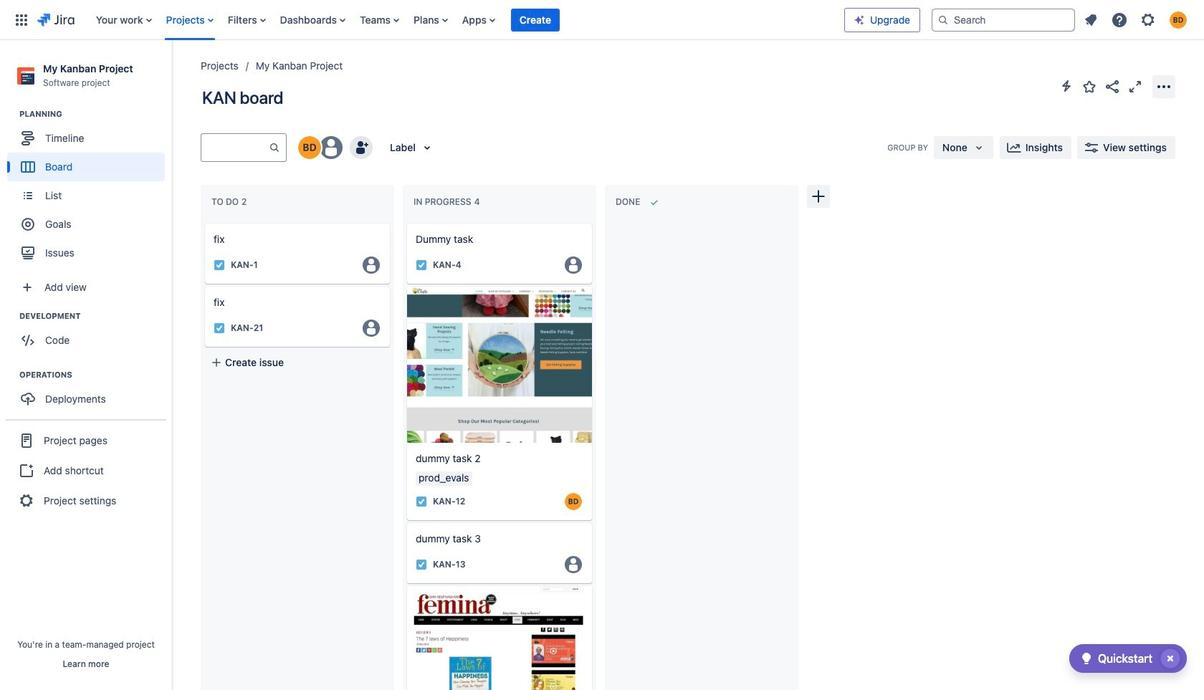 Task type: describe. For each thing, give the bounding box(es) containing it.
notifications image
[[1083, 11, 1100, 28]]

2 vertical spatial task image
[[416, 559, 427, 571]]

heading for operations 'icon'
[[19, 369, 171, 381]]

1 task image from the top
[[416, 260, 427, 271]]

create issue image
[[195, 214, 212, 231]]

in progress element
[[414, 197, 483, 207]]

more actions image
[[1156, 78, 1173, 95]]

help image
[[1112, 11, 1129, 28]]

group for planning image
[[7, 108, 171, 272]]

Search field
[[932, 8, 1076, 31]]

Search this board text field
[[202, 135, 269, 161]]

create column image
[[810, 188, 828, 205]]

automations menu button icon image
[[1058, 77, 1076, 95]]

primary element
[[9, 0, 845, 40]]

star kan board image
[[1081, 78, 1099, 95]]

dismiss quickstart image
[[1160, 648, 1183, 671]]

appswitcher icon image
[[13, 11, 30, 28]]

goal image
[[22, 218, 34, 231]]

group for operations 'icon'
[[7, 369, 171, 418]]



Task type: vqa. For each thing, say whether or not it's contained in the screenshot.
group corresponding to operations icon on the bottom
yes



Task type: locate. For each thing, give the bounding box(es) containing it.
add people image
[[353, 139, 370, 156]]

0 vertical spatial task image
[[214, 260, 225, 271]]

list item
[[511, 0, 560, 40]]

create issue image
[[397, 214, 414, 231]]

jira image
[[37, 11, 74, 28], [37, 11, 74, 28]]

1 vertical spatial task image
[[416, 496, 427, 507]]

enter full screen image
[[1127, 78, 1145, 95]]

group
[[7, 108, 171, 272], [7, 311, 171, 359], [7, 369, 171, 418], [6, 420, 166, 521]]

heading for planning image
[[19, 108, 171, 120]]

list
[[89, 0, 845, 40], [1079, 7, 1196, 33]]

3 heading from the top
[[19, 369, 171, 381]]

group for development icon
[[7, 311, 171, 359]]

1 horizontal spatial list
[[1079, 7, 1196, 33]]

task image
[[214, 260, 225, 271], [214, 323, 225, 334], [416, 559, 427, 571]]

2 heading from the top
[[19, 311, 171, 322]]

heading for development icon
[[19, 311, 171, 322]]

your profile and settings image
[[1170, 11, 1188, 28]]

2 vertical spatial heading
[[19, 369, 171, 381]]

sidebar navigation image
[[156, 57, 188, 86]]

search image
[[938, 14, 949, 25]]

0 vertical spatial heading
[[19, 108, 171, 120]]

operations image
[[2, 367, 19, 384]]

view settings image
[[1084, 139, 1101, 156]]

to do element
[[212, 197, 250, 207]]

None search field
[[932, 8, 1076, 31]]

1 heading from the top
[[19, 108, 171, 120]]

heading
[[19, 108, 171, 120], [19, 311, 171, 322], [19, 369, 171, 381]]

0 vertical spatial task image
[[416, 260, 427, 271]]

0 horizontal spatial list
[[89, 0, 845, 40]]

banner
[[0, 0, 1205, 40]]

1 vertical spatial task image
[[214, 323, 225, 334]]

planning image
[[2, 106, 19, 123]]

2 task image from the top
[[416, 496, 427, 507]]

development image
[[2, 308, 19, 325]]

1 vertical spatial heading
[[19, 311, 171, 322]]

sidebar element
[[0, 40, 172, 691]]

task image
[[416, 260, 427, 271], [416, 496, 427, 507]]

settings image
[[1140, 11, 1157, 28]]



